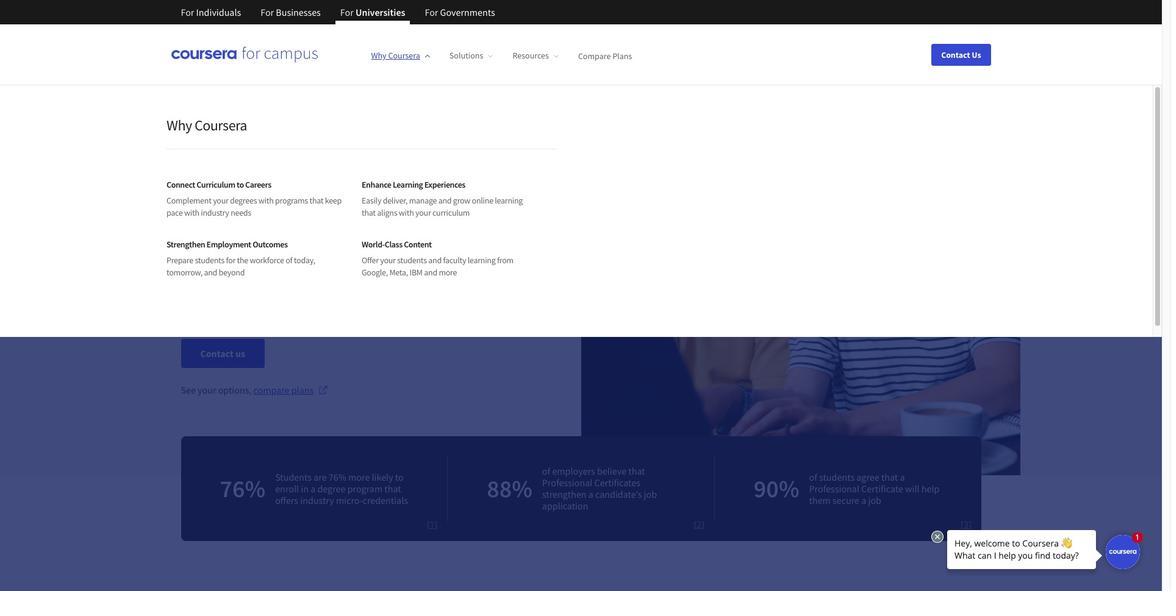 Task type: describe. For each thing, give the bounding box(es) containing it.
job for 90%
[[869, 495, 882, 507]]

world-class content offer your students and faculty learning from google, meta, ibm and more
[[362, 239, 514, 278]]

and inside enhance learning experiences easily deliver, manage and grow online learning that aligns with your curriculum
[[439, 195, 452, 206]]

certificates
[[595, 477, 641, 489]]

world-
[[362, 239, 385, 250]]

strengthen for prepare
[[167, 239, 205, 250]]

deliver,
[[383, 195, 408, 206]]

that inside students are 76% more likely to enroll in a degree program that offers industry micro-credentials
[[385, 483, 401, 495]]

0 horizontal spatial 76%
[[220, 474, 266, 505]]

1
[[430, 519, 435, 531]]

for governments
[[425, 6, 495, 18]]

learning inside world-class content offer your students and faculty learning from google, meta, ibm and more
[[468, 255, 496, 266]]

of employers believe that professional certificates strengthen a candidate's job application
[[542, 466, 657, 513]]

most
[[321, 258, 351, 276]]

offers
[[275, 495, 298, 507]]

of students agree that a professional certificate will help them secure a job
[[810, 471, 940, 507]]

businesses
[[276, 6, 321, 18]]

plans
[[292, 384, 314, 397]]

that inside connect curriculum to careers complement your degrees with programs that keep pace with industry needs
[[310, 195, 324, 206]]

beyond
[[219, 267, 245, 278]]

with down complement
[[184, 207, 199, 218]]

skills
[[421, 258, 450, 276]]

options,
[[218, 384, 252, 397]]

students inside strengthen employment outcomes prepare students for the workforce of today, tomorrow, and beyond
[[195, 255, 225, 266]]

curriculum
[[433, 207, 470, 218]]

0 horizontal spatial why coursera
[[167, 116, 247, 135]]

of for 90%
[[810, 471, 818, 484]]

needs
[[231, 207, 251, 218]]

contact us
[[942, 49, 982, 60]]

1 horizontal spatial why coursera
[[371, 50, 420, 61]]

see your options,
[[181, 384, 254, 397]]

believe
[[597, 466, 627, 478]]

faculty
[[443, 255, 466, 266]]

a inside students are 76% more likely to enroll in a degree program that offers industry micro-credentials
[[311, 483, 316, 495]]

keep
[[325, 195, 342, 206]]

from
[[497, 255, 514, 266]]

strengthen employment outcomes prepare students for the workforce of today, tomorrow, and beyond
[[167, 239, 315, 278]]

learning inside enhance learning experiences easily deliver, manage and grow online learning that aligns with your curriculum
[[495, 195, 523, 206]]

students are 76% more likely to enroll in a degree program that offers industry micro-credentials
[[275, 471, 408, 507]]

[ 3 ]
[[961, 519, 972, 531]]

plans
[[613, 50, 632, 61]]

programs
[[275, 195, 308, 206]]

aligns
[[377, 207, 397, 218]]

strengthen for attract
[[181, 120, 357, 168]]

for universities
[[340, 6, 406, 18]]

your inside connect curriculum to careers complement your degrees with programs that keep pace with industry needs
[[213, 195, 229, 206]]

success.
[[255, 280, 303, 298]]

attract
[[181, 198, 285, 247]]

will
[[906, 483, 920, 495]]

offer
[[362, 255, 379, 266]]

learning
[[393, 179, 423, 190]]

of inside strengthen employment outcomes prepare students for the workforce of today, tomorrow, and beyond
[[286, 255, 293, 266]]

connect curriculum to careers complement your degrees with programs that keep pace with industry needs
[[167, 179, 342, 218]]

content
[[404, 239, 432, 250]]

2
[[697, 519, 702, 531]]

compare plans
[[254, 384, 314, 397]]

pace
[[167, 207, 183, 218]]

88%
[[487, 474, 533, 505]]

a left will
[[900, 471, 905, 484]]

compare plans link
[[254, 383, 328, 398]]

students
[[275, 471, 312, 484]]

and right 'ibm'
[[424, 267, 438, 278]]

workforce
[[250, 255, 284, 266]]

students inside equip students with the most in-demand skills and prepare them for job success.
[[218, 258, 268, 276]]

a right "secure"
[[862, 495, 867, 507]]

your inside world-class content offer your students and faculty learning from google, meta, ibm and more
[[380, 255, 396, 266]]

1 vertical spatial why
[[167, 116, 192, 135]]

for for governments
[[425, 6, 438, 18]]

employability
[[181, 159, 397, 207]]

meta,
[[390, 267, 408, 278]]

with inside equip students with the most in-demand skills and prepare them for job success.
[[271, 258, 297, 276]]

degree
[[318, 483, 346, 495]]

class
[[385, 239, 403, 250]]

compare plans
[[578, 50, 632, 61]]

and left the faculty at the left top of page
[[429, 255, 442, 266]]

industry for degrees
[[201, 207, 229, 218]]

contact us button
[[932, 44, 991, 66]]

for inside equip students with the most in-demand skills and prepare them for job success.
[[215, 280, 231, 298]]

for for businesses
[[261, 6, 274, 18]]

governments
[[440, 6, 495, 18]]

students inside of students agree that a professional certificate will help them secure a job
[[820, 471, 855, 484]]

] for 90%
[[969, 519, 972, 531]]

the inside strengthen employment outcomes prepare students for the workforce of today, tomorrow, and beyond
[[237, 255, 248, 266]]

1 vertical spatial coursera
[[195, 116, 247, 135]]

resources
[[513, 50, 549, 61]]

for for individuals
[[181, 6, 194, 18]]

with inside enhance learning experiences easily deliver, manage and grow online learning that aligns with your curriculum
[[399, 207, 414, 218]]

in
[[301, 483, 309, 495]]

compare plans link
[[578, 50, 632, 61]]

banner navigation
[[171, 0, 505, 34]]

more inside students are 76% more likely to enroll in a degree program that offers industry micro-credentials
[[348, 471, 370, 484]]

curriculum
[[197, 179, 235, 190]]

job inside the of employers believe that professional certificates strengthen a candidate's job application
[[644, 489, 657, 501]]

micro-
[[336, 495, 363, 507]]

[ 1 ]
[[427, 519, 438, 531]]

compare
[[254, 384, 290, 397]]

a inside the of employers believe that professional certificates strengthen a candidate's job application
[[589, 489, 594, 501]]

online
[[472, 195, 494, 206]]

enhance learning experiences easily deliver, manage and grow online learning that aligns with your curriculum
[[362, 179, 523, 218]]

them inside equip students with the most in-demand skills and prepare them for job success.
[[181, 280, 212, 298]]

contact us link
[[181, 339, 265, 369]]

students inside world-class content offer your students and faculty learning from google, meta, ibm and more
[[397, 255, 427, 266]]

resources link
[[513, 50, 559, 61]]

90%
[[754, 474, 800, 505]]

for individuals
[[181, 6, 241, 18]]

for businesses
[[261, 6, 321, 18]]

careers
[[245, 179, 271, 190]]

3
[[964, 519, 969, 531]]

credentials
[[363, 495, 408, 507]]

strengthen
[[542, 489, 587, 501]]

and inside strengthen employment outcomes prepare students for the workforce of today, tomorrow, and beyond
[[204, 267, 217, 278]]

that inside the of employers believe that professional certificates strengthen a candidate's job application
[[629, 466, 645, 478]]

[ for 76%
[[427, 519, 430, 531]]

ibm
[[410, 267, 423, 278]]

universities
[[356, 6, 406, 18]]



Task type: vqa. For each thing, say whether or not it's contained in the screenshot.
Content
yes



Task type: locate. For each thing, give the bounding box(es) containing it.
0 vertical spatial learning
[[495, 195, 523, 206]]

to inside students are 76% more likely to enroll in a degree program that offers industry micro-credentials
[[395, 471, 404, 484]]

certificate
[[862, 483, 904, 495]]

google,
[[362, 267, 388, 278]]

1 vertical spatial them
[[810, 495, 831, 507]]

of left today,
[[286, 255, 293, 266]]

0 vertical spatial why
[[371, 50, 387, 61]]

that right believe
[[629, 466, 645, 478]]

1 vertical spatial for
[[215, 280, 231, 298]]

1 horizontal spatial 76%
[[329, 471, 347, 484]]

0 vertical spatial industry
[[201, 207, 229, 218]]

more up most
[[292, 198, 375, 247]]

professional up application
[[542, 477, 593, 489]]

0 horizontal spatial [
[[427, 519, 430, 531]]

us
[[236, 348, 245, 360]]

professional inside the of employers believe that professional certificates strengthen a candidate's job application
[[542, 477, 593, 489]]

76% inside students are 76% more likely to enroll in a degree program that offers industry micro-credentials
[[329, 471, 347, 484]]

3 for from the left
[[340, 6, 354, 18]]

3 [ from the left
[[961, 519, 964, 531]]

solutions link
[[450, 50, 493, 61]]

1 vertical spatial learning
[[468, 255, 496, 266]]

industry
[[201, 207, 229, 218], [300, 495, 334, 507]]

3 ] from the left
[[969, 519, 972, 531]]

professional inside of students agree that a professional certificate will help them secure a job
[[810, 483, 860, 495]]

contact for contact us
[[942, 49, 971, 60]]

employers
[[553, 466, 595, 478]]

why up connect
[[167, 116, 192, 135]]

[
[[427, 519, 430, 531], [694, 519, 697, 531], [961, 519, 964, 531]]

and
[[439, 195, 452, 206], [429, 255, 442, 266], [452, 258, 475, 276], [204, 267, 217, 278], [424, 267, 438, 278]]

of inside the of employers believe that professional certificates strengthen a candidate's job application
[[542, 466, 551, 478]]

connect
[[167, 179, 195, 190]]

coursera for campus image
[[171, 46, 318, 63]]

1 [ from the left
[[427, 519, 430, 531]]

strengthen inside strengthen employability to attract more students
[[181, 120, 357, 168]]

industry for enroll
[[300, 495, 334, 507]]

and left beyond
[[204, 267, 217, 278]]

strengthen employability to attract more students
[[181, 120, 519, 247]]

2 [ from the left
[[694, 519, 697, 531]]

individuals
[[196, 6, 241, 18]]

1 horizontal spatial [
[[694, 519, 697, 531]]

why down universities at top
[[371, 50, 387, 61]]

2 ] from the left
[[702, 519, 705, 531]]

degrees
[[230, 195, 257, 206]]

more inside strengthen employability to attract more students
[[292, 198, 375, 247]]

] for 88%
[[702, 519, 705, 531]]

why coursera up "curriculum"
[[167, 116, 247, 135]]

them inside of students agree that a professional certificate will help them secure a job
[[810, 495, 831, 507]]

1 horizontal spatial professional
[[810, 483, 860, 495]]

for for universities
[[340, 6, 354, 18]]

for inside strengthen employment outcomes prepare students for the workforce of today, tomorrow, and beyond
[[226, 255, 236, 266]]

for left governments
[[425, 6, 438, 18]]

0 horizontal spatial of
[[286, 255, 293, 266]]

complement
[[167, 195, 212, 206]]

4 for from the left
[[425, 6, 438, 18]]

76% right are
[[329, 471, 347, 484]]

for up beyond
[[226, 255, 236, 266]]

to inside connect curriculum to careers complement your degrees with programs that keep pace with industry needs
[[237, 179, 244, 190]]

to for employability
[[404, 159, 437, 207]]

strengthen up the 'prepare' on the top of the page
[[167, 239, 205, 250]]

of
[[286, 255, 293, 266], [542, 466, 551, 478], [810, 471, 818, 484]]

0 vertical spatial for
[[226, 255, 236, 266]]

and inside equip students with the most in-demand skills and prepare them for job success.
[[452, 258, 475, 276]]

experiences
[[425, 179, 466, 190]]

1 horizontal spatial the
[[299, 258, 319, 276]]

0 horizontal spatial to
[[237, 179, 244, 190]]

job down beyond
[[234, 280, 252, 298]]

1 horizontal spatial industry
[[300, 495, 334, 507]]

why
[[371, 50, 387, 61], [167, 116, 192, 135]]

your
[[213, 195, 229, 206], [416, 207, 431, 218], [380, 255, 396, 266], [198, 384, 216, 397]]

students inside strengthen employability to attract more students
[[382, 198, 519, 247]]

2 vertical spatial more
[[348, 471, 370, 484]]

for
[[181, 6, 194, 18], [261, 6, 274, 18], [340, 6, 354, 18], [425, 6, 438, 18]]

industry left needs
[[201, 207, 229, 218]]

more
[[292, 198, 375, 247], [439, 267, 457, 278], [348, 471, 370, 484]]

us
[[972, 49, 982, 60]]

your down manage at top
[[416, 207, 431, 218]]

coursera down universities at top
[[388, 50, 420, 61]]

0 vertical spatial coursera
[[388, 50, 420, 61]]

that left 'keep' at left top
[[310, 195, 324, 206]]

1 horizontal spatial why
[[371, 50, 387, 61]]

easily
[[362, 195, 382, 206]]

with up 'success.'
[[271, 258, 297, 276]]

a right "in"
[[311, 483, 316, 495]]

employment
[[207, 239, 251, 250]]

to
[[404, 159, 437, 207], [237, 179, 244, 190], [395, 471, 404, 484]]

with down careers
[[259, 195, 274, 206]]

contact left 'us'
[[200, 348, 234, 360]]

strengthen up careers
[[181, 120, 357, 168]]

likely
[[372, 471, 393, 484]]

job for strengthen employability to attract more students
[[234, 280, 252, 298]]

0 horizontal spatial industry
[[201, 207, 229, 218]]

learning left from
[[468, 255, 496, 266]]

0 vertical spatial contact
[[942, 49, 971, 60]]

0 horizontal spatial job
[[234, 280, 252, 298]]

with down "deliver,"
[[399, 207, 414, 218]]

your down "curriculum"
[[213, 195, 229, 206]]

76% left enroll on the left bottom of the page
[[220, 474, 266, 505]]

tomorrow,
[[167, 267, 203, 278]]

help
[[922, 483, 940, 495]]

a right strengthen
[[589, 489, 594, 501]]

1 horizontal spatial ]
[[702, 519, 705, 531]]

professional left certificate
[[810, 483, 860, 495]]

job inside equip students with the most in-demand skills and prepare them for job success.
[[234, 280, 252, 298]]

for left "businesses"
[[261, 6, 274, 18]]

job inside of students agree that a professional certificate will help them secure a job
[[869, 495, 882, 507]]

candidate's
[[596, 489, 642, 501]]

the inside equip students with the most in-demand skills and prepare them for job success.
[[299, 258, 319, 276]]

2 horizontal spatial to
[[404, 159, 437, 207]]

contact left us in the top of the page
[[942, 49, 971, 60]]

the left most
[[299, 258, 319, 276]]

your up meta,
[[380, 255, 396, 266]]

job right candidate's
[[644, 489, 657, 501]]

0 horizontal spatial ]
[[435, 519, 438, 531]]

secure
[[833, 495, 860, 507]]

why coursera link
[[371, 50, 430, 61]]

1 horizontal spatial coursera
[[388, 50, 420, 61]]

industry down are
[[300, 495, 334, 507]]

the up beyond
[[237, 255, 248, 266]]

agree
[[857, 471, 880, 484]]

that down 'easily'
[[362, 207, 376, 218]]

0 horizontal spatial coursera
[[195, 116, 247, 135]]

] for 76%
[[435, 519, 438, 531]]

[ for 90%
[[961, 519, 964, 531]]

1 horizontal spatial of
[[542, 466, 551, 478]]

students
[[382, 198, 519, 247], [195, 255, 225, 266], [397, 255, 427, 266], [218, 258, 268, 276], [820, 471, 855, 484]]

today,
[[294, 255, 315, 266]]

and right skills
[[452, 258, 475, 276]]

1 horizontal spatial them
[[810, 495, 831, 507]]

[ for 88%
[[694, 519, 697, 531]]

enroll
[[275, 483, 299, 495]]

to for curriculum
[[237, 179, 244, 190]]

that
[[310, 195, 324, 206], [362, 207, 376, 218], [629, 466, 645, 478], [882, 471, 898, 484], [385, 483, 401, 495]]

strengthen
[[181, 120, 357, 168], [167, 239, 205, 250]]

outcomes
[[253, 239, 288, 250]]

your right see
[[198, 384, 216, 397]]

in-
[[354, 258, 369, 276]]

1 for from the left
[[181, 6, 194, 18]]

76%
[[329, 471, 347, 484], [220, 474, 266, 505]]

that inside of students agree that a professional certificate will help them secure a job
[[882, 471, 898, 484]]

them down tomorrow, at the top left
[[181, 280, 212, 298]]

0 horizontal spatial contact
[[200, 348, 234, 360]]

learning right online
[[495, 195, 523, 206]]

1 vertical spatial industry
[[300, 495, 334, 507]]

0 horizontal spatial professional
[[542, 477, 593, 489]]

1 horizontal spatial to
[[395, 471, 404, 484]]

to inside strengthen employability to attract more students
[[404, 159, 437, 207]]

2 for from the left
[[261, 6, 274, 18]]

strengthen inside strengthen employment outcomes prepare students for the workforce of today, tomorrow, and beyond
[[167, 239, 205, 250]]

demand
[[369, 258, 418, 276]]

of left the employers
[[542, 466, 551, 478]]

more down the faculty at the left top of page
[[439, 267, 457, 278]]

learning
[[495, 195, 523, 206], [468, 255, 496, 266]]

1 vertical spatial more
[[439, 267, 457, 278]]

program
[[348, 483, 383, 495]]

1 vertical spatial why coursera
[[167, 116, 247, 135]]

0 horizontal spatial why
[[167, 116, 192, 135]]

[ 2 ]
[[694, 519, 705, 531]]

0 horizontal spatial the
[[237, 255, 248, 266]]

industry inside students are 76% more likely to enroll in a degree program that offers industry micro-credentials
[[300, 495, 334, 507]]

of inside of students agree that a professional certificate will help them secure a job
[[810, 471, 818, 484]]

your inside enhance learning experiences easily deliver, manage and grow online learning that aligns with your curriculum
[[416, 207, 431, 218]]

1 vertical spatial contact
[[200, 348, 234, 360]]

that right agree at the right of page
[[882, 471, 898, 484]]

are
[[314, 471, 327, 484]]

contact
[[942, 49, 971, 60], [200, 348, 234, 360]]

equip students with the most in-demand skills and prepare them for job success.
[[181, 258, 523, 298]]

of for 88%
[[542, 466, 551, 478]]

1 horizontal spatial contact
[[942, 49, 971, 60]]

of right 90% on the right bottom of page
[[810, 471, 818, 484]]

a
[[900, 471, 905, 484], [311, 483, 316, 495], [589, 489, 594, 501], [862, 495, 867, 507]]

that inside enhance learning experiences easily deliver, manage and grow online learning that aligns with your curriculum
[[362, 207, 376, 218]]

industry inside connect curriculum to careers complement your degrees with programs that keep pace with industry needs
[[201, 207, 229, 218]]

0 vertical spatial them
[[181, 280, 212, 298]]

prepare
[[478, 258, 523, 276]]

1 ] from the left
[[435, 519, 438, 531]]

0 horizontal spatial them
[[181, 280, 212, 298]]

see
[[181, 384, 196, 397]]

2 horizontal spatial of
[[810, 471, 818, 484]]

0 vertical spatial why coursera
[[371, 50, 420, 61]]

coursera up "curriculum"
[[195, 116, 247, 135]]

compare
[[578, 50, 611, 61]]

more inside world-class content offer your students and faculty learning from google, meta, ibm and more
[[439, 267, 457, 278]]

contact us
[[200, 348, 245, 360]]

1 vertical spatial strengthen
[[167, 239, 205, 250]]

0 vertical spatial more
[[292, 198, 375, 247]]

equip
[[181, 258, 215, 276]]

them left "secure"
[[810, 495, 831, 507]]

that right program
[[385, 483, 401, 495]]

2 horizontal spatial [
[[961, 519, 964, 531]]

for left universities at top
[[340, 6, 354, 18]]

contact for contact us
[[200, 348, 234, 360]]

why coursera down universities at top
[[371, 50, 420, 61]]

1 horizontal spatial job
[[644, 489, 657, 501]]

0 vertical spatial strengthen
[[181, 120, 357, 168]]

and up "curriculum"
[[439, 195, 452, 206]]

grow
[[453, 195, 471, 206]]

more left likely
[[348, 471, 370, 484]]

for left individuals
[[181, 6, 194, 18]]

coursera
[[388, 50, 420, 61], [195, 116, 247, 135]]

for down beyond
[[215, 280, 231, 298]]

contact inside button
[[942, 49, 971, 60]]

job down agree at the right of page
[[869, 495, 882, 507]]

2 horizontal spatial job
[[869, 495, 882, 507]]

professional
[[542, 477, 593, 489], [810, 483, 860, 495]]

2 horizontal spatial ]
[[969, 519, 972, 531]]



